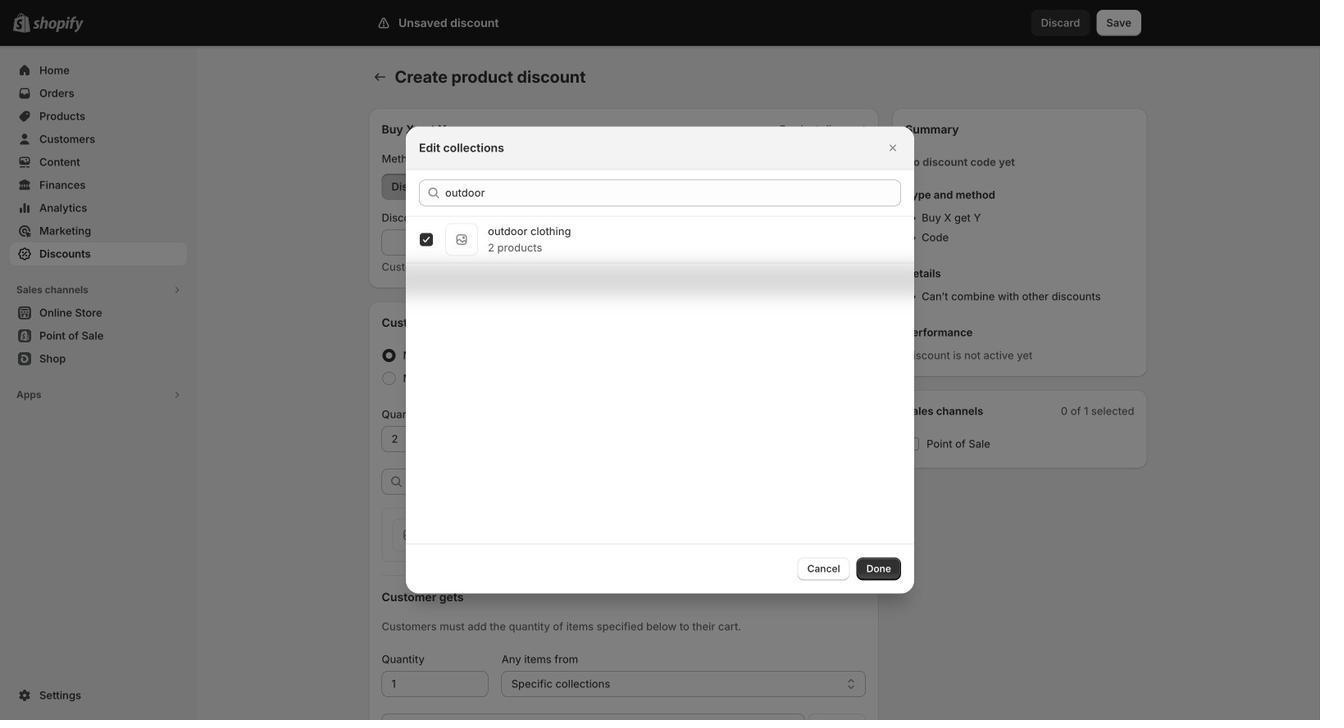 Task type: locate. For each thing, give the bounding box(es) containing it.
dialog
[[0, 127, 1320, 594]]

shopify image
[[33, 16, 84, 33]]



Task type: describe. For each thing, give the bounding box(es) containing it.
Search collections text field
[[445, 180, 901, 206]]



Task type: vqa. For each thing, say whether or not it's contained in the screenshot.
dialog
yes



